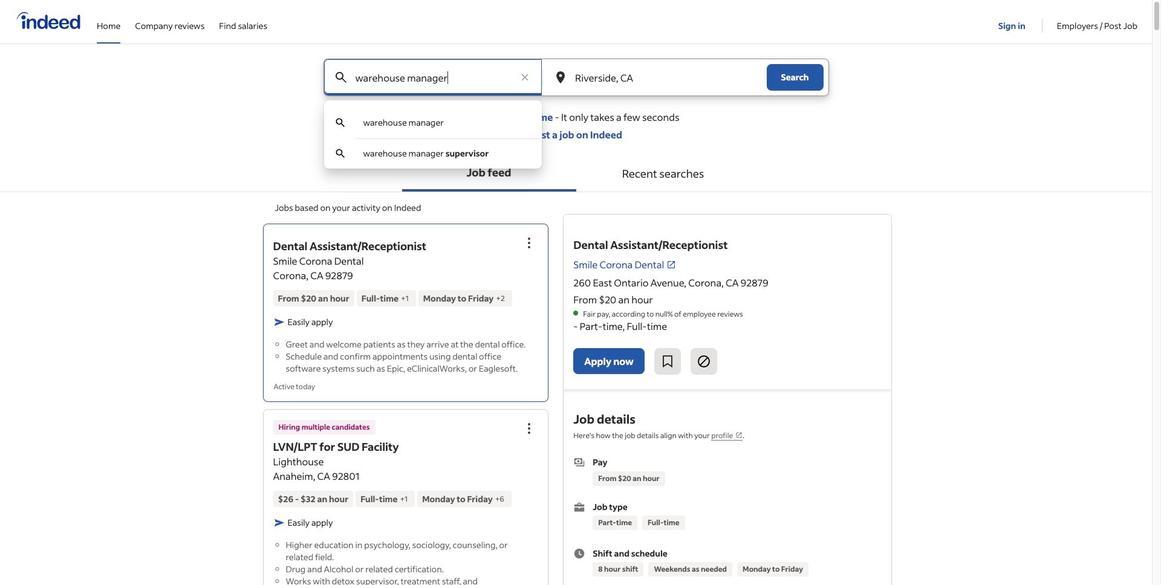 Task type: describe. For each thing, give the bounding box(es) containing it.
job preferences (opens in a new window) image
[[736, 432, 743, 439]]

warehouse manager element
[[363, 117, 444, 128]]

save this job image
[[661, 355, 675, 369]]

clear what input image
[[519, 71, 531, 84]]

smile corona dental (opens in a new tab) image
[[667, 260, 677, 270]]

not interested image
[[697, 355, 711, 369]]

job actions for lvn/lpt for sud facility is collapsed image
[[522, 422, 537, 436]]

search suggestions list box
[[324, 108, 542, 169]]



Task type: vqa. For each thing, say whether or not it's contained in the screenshot.
search box
yes



Task type: locate. For each thing, give the bounding box(es) containing it.
job actions for dental assistant/receptionist is collapsed image
[[522, 236, 537, 251]]

search: Job title, keywords, or company text field
[[353, 59, 513, 96]]

Edit location text field
[[573, 59, 743, 96]]

None search field
[[314, 59, 839, 169]]

main content
[[0, 59, 1153, 586]]

tab list
[[0, 156, 1153, 192]]



